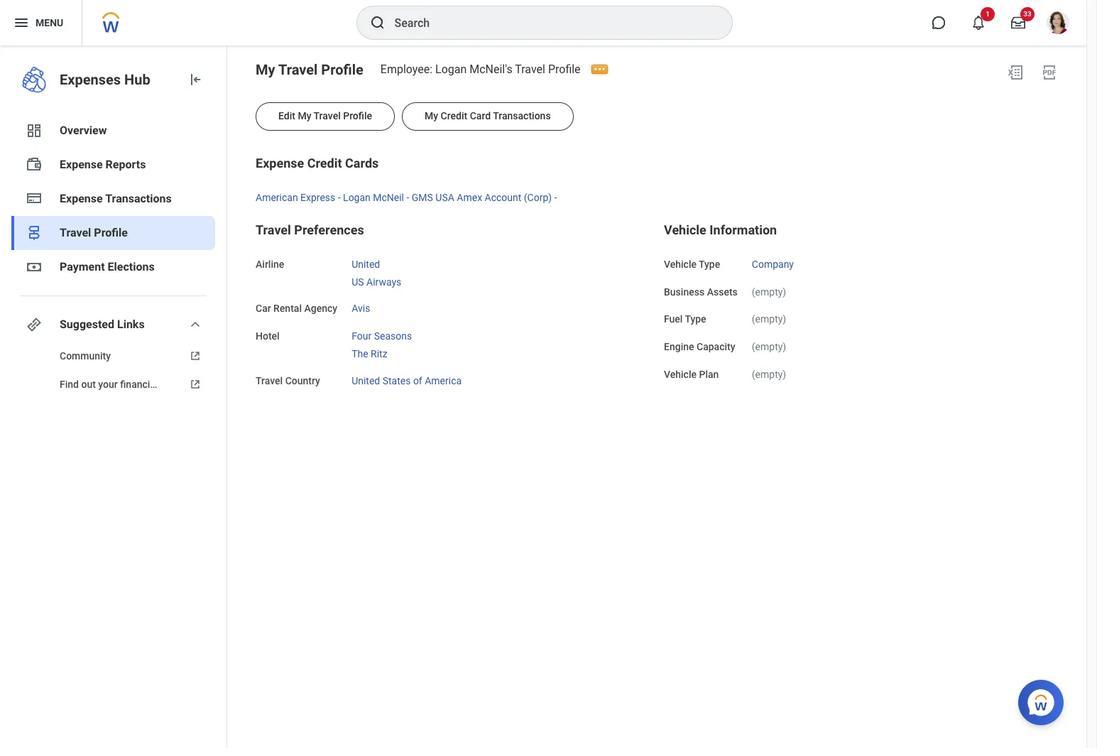 Task type: describe. For each thing, give the bounding box(es) containing it.
airways
[[367, 276, 402, 287]]

fuel type
[[664, 314, 707, 325]]

transformation import image
[[187, 71, 204, 88]]

(empty) for business assets
[[752, 286, 787, 297]]

edit
[[279, 110, 296, 122]]

car
[[256, 303, 271, 314]]

avis link
[[352, 300, 370, 314]]

united link
[[352, 256, 380, 270]]

community link
[[11, 342, 215, 370]]

my travel profile
[[256, 61, 364, 78]]

vehicle plan
[[664, 369, 719, 380]]

suggested links element
[[11, 342, 215, 399]]

well-
[[161, 379, 182, 390]]

vehicle for vehicle plan
[[664, 369, 697, 380]]

export to excel image
[[1008, 64, 1025, 81]]

employee:
[[381, 63, 433, 76]]

0 vertical spatial logan
[[436, 63, 467, 76]]

amex
[[457, 192, 483, 203]]

ext link image for find out your financial well-being
[[187, 377, 204, 392]]

company
[[752, 258, 794, 270]]

navigation pane region
[[0, 45, 227, 748]]

expense for expense credit cards
[[256, 156, 304, 171]]

link image
[[26, 316, 43, 333]]

find out your financial well-being link
[[11, 370, 215, 399]]

seasons
[[374, 330, 412, 342]]

mcneil
[[373, 192, 404, 203]]

edit my travel profile button
[[256, 102, 395, 131]]

expense credit cards button
[[256, 156, 379, 171]]

travel inside edit my travel profile "button"
[[314, 110, 341, 122]]

1 - from the left
[[338, 192, 341, 203]]

travel down american
[[256, 222, 291, 237]]

four seasons
[[352, 330, 412, 342]]

community
[[60, 350, 111, 362]]

justify image
[[13, 14, 30, 31]]

business
[[664, 286, 705, 297]]

transactions inside 'link'
[[105, 192, 172, 205]]

Search Workday  search field
[[395, 7, 703, 38]]

united for united link
[[352, 258, 380, 270]]

travel preferences
[[256, 222, 364, 237]]

view printable version (pdf) image
[[1042, 64, 1059, 81]]

find out your financial well-being
[[60, 379, 206, 390]]

out
[[81, 379, 96, 390]]

1
[[986, 10, 990, 18]]

united states of america link
[[352, 372, 462, 386]]

american express - logan mcneil - gms usa amex account (corp) - link
[[256, 189, 557, 203]]

the
[[352, 348, 369, 359]]

menu
[[36, 17, 63, 28]]

united states of america
[[352, 375, 462, 386]]

expenses hub element
[[60, 70, 176, 90]]

expense reports link
[[11, 148, 215, 182]]

dollar image
[[26, 259, 43, 276]]

your
[[98, 379, 118, 390]]

states
[[383, 375, 411, 386]]

financial
[[120, 379, 158, 390]]

us
[[352, 276, 364, 287]]

(empty) for vehicle plan
[[752, 369, 787, 380]]

payment
[[60, 260, 105, 274]]

profile up edit my travel profile at the top left
[[321, 61, 364, 78]]

33 button
[[1003, 7, 1035, 38]]

items selected list for airline
[[352, 256, 424, 289]]

profile logan mcneil image
[[1047, 11, 1070, 37]]

preferences
[[294, 222, 364, 237]]

hotel
[[256, 330, 280, 342]]

profile inside navigation pane region
[[94, 226, 128, 239]]

car rental agency
[[256, 303, 338, 314]]

being
[[182, 379, 206, 390]]

vehicle for vehicle type
[[664, 258, 697, 270]]

expense for expense reports
[[60, 158, 103, 171]]

expenses hub
[[60, 71, 150, 88]]

ext link image for community
[[187, 349, 204, 363]]

travel profile link
[[11, 216, 215, 250]]

the ritz
[[352, 348, 388, 359]]

four
[[352, 330, 372, 342]]

credit card image
[[26, 190, 43, 207]]

workday assistant region
[[1019, 674, 1070, 725]]

timeline milestone image
[[26, 225, 43, 242]]

1 button
[[963, 7, 995, 38]]

usa
[[436, 192, 455, 203]]

find
[[60, 379, 79, 390]]

vehicle information button
[[664, 222, 777, 237]]



Task type: locate. For each thing, give the bounding box(es) containing it.
travel right edit
[[314, 110, 341, 122]]

items selected list containing united
[[352, 256, 424, 289]]

expense inside expense transactions 'link'
[[60, 192, 103, 205]]

1 horizontal spatial my
[[298, 110, 312, 122]]

3 vehicle from the top
[[664, 369, 697, 380]]

1 horizontal spatial transactions
[[493, 110, 551, 122]]

expense reports
[[60, 158, 146, 171]]

transactions
[[493, 110, 551, 122], [105, 192, 172, 205]]

suggested links button
[[11, 308, 215, 342]]

1 horizontal spatial -
[[407, 192, 410, 203]]

engine capacity
[[664, 341, 736, 352]]

payment elections link
[[11, 250, 215, 284]]

travel inside travel profile link
[[60, 226, 91, 239]]

items selected list for hotel
[[352, 328, 435, 361]]

country
[[285, 375, 320, 386]]

(empty)
[[752, 286, 787, 297], [752, 314, 787, 325], [752, 341, 787, 352], [752, 369, 787, 380]]

profile up cards
[[343, 110, 372, 122]]

us airways link
[[352, 273, 402, 287]]

items selected list containing four seasons
[[352, 328, 435, 361]]

company link
[[752, 256, 794, 270]]

profile down search workday search field
[[548, 63, 581, 76]]

1 united from the top
[[352, 258, 380, 270]]

profile inside "button"
[[343, 110, 372, 122]]

overview
[[60, 124, 107, 137]]

my right edit
[[298, 110, 312, 122]]

search image
[[369, 14, 386, 31]]

3 (empty) from the top
[[752, 341, 787, 352]]

rental
[[274, 303, 302, 314]]

travel profile
[[60, 226, 128, 239]]

expense up "travel profile"
[[60, 192, 103, 205]]

travel left the country
[[256, 375, 283, 386]]

american
[[256, 192, 298, 203]]

credit inside button
[[441, 110, 468, 122]]

expense transactions
[[60, 192, 172, 205]]

(corp)
[[524, 192, 552, 203]]

0 vertical spatial transactions
[[493, 110, 551, 122]]

expenses
[[60, 71, 121, 88]]

1 vertical spatial vehicle
[[664, 258, 697, 270]]

employee: logan mcneil's travel profile
[[381, 63, 581, 76]]

ritz
[[371, 348, 388, 359]]

0 vertical spatial ext link image
[[187, 349, 204, 363]]

card
[[470, 110, 491, 122]]

account
[[485, 192, 522, 203]]

2 ext link image from the top
[[187, 377, 204, 392]]

travel up payment on the left
[[60, 226, 91, 239]]

cards
[[345, 156, 379, 171]]

credit inside group
[[307, 156, 342, 171]]

us airways
[[352, 276, 402, 287]]

expense credit cards group
[[256, 155, 1059, 204]]

ext link image right well-
[[187, 377, 204, 392]]

0 vertical spatial credit
[[441, 110, 468, 122]]

4 (empty) from the top
[[752, 369, 787, 380]]

type up business assets
[[699, 258, 721, 270]]

united for united states of america
[[352, 375, 380, 386]]

3 - from the left
[[555, 192, 557, 203]]

inbox large image
[[1012, 16, 1026, 30]]

reports
[[106, 158, 146, 171]]

type for vehicle type
[[699, 258, 721, 270]]

2 horizontal spatial my
[[425, 110, 438, 122]]

notifications large image
[[972, 16, 986, 30]]

united down the ritz
[[352, 375, 380, 386]]

edit my travel profile
[[279, 110, 372, 122]]

vehicle down 'engine'
[[664, 369, 697, 380]]

mcneil's
[[470, 63, 513, 76]]

credit left card
[[441, 110, 468, 122]]

my inside my credit card transactions button
[[425, 110, 438, 122]]

my for my travel profile
[[256, 61, 275, 78]]

logan left mcneil's
[[436, 63, 467, 76]]

1 horizontal spatial logan
[[436, 63, 467, 76]]

expense inside the expense credit cards group
[[256, 156, 304, 171]]

0 horizontal spatial -
[[338, 192, 341, 203]]

expense down overview
[[60, 158, 103, 171]]

engine
[[664, 341, 695, 352]]

travel preferences group
[[256, 222, 650, 388]]

0 vertical spatial united
[[352, 258, 380, 270]]

2 - from the left
[[407, 192, 410, 203]]

payment elections
[[60, 260, 155, 274]]

united
[[352, 258, 380, 270], [352, 375, 380, 386]]

american express - logan mcneil - gms usa amex account (corp) -
[[256, 192, 557, 203]]

hub
[[124, 71, 150, 88]]

0 vertical spatial type
[[699, 258, 721, 270]]

1 vertical spatial items selected list
[[352, 328, 435, 361]]

capacity
[[697, 341, 736, 352]]

task pay image
[[26, 156, 43, 173]]

menu button
[[0, 0, 82, 45]]

1 vehicle from the top
[[664, 222, 707, 237]]

1 vertical spatial logan
[[343, 192, 371, 203]]

ext link image
[[187, 349, 204, 363], [187, 377, 204, 392]]

credit up express
[[307, 156, 342, 171]]

logan left mcneil on the left
[[343, 192, 371, 203]]

0 vertical spatial items selected list
[[352, 256, 424, 289]]

- right (corp)
[[555, 192, 557, 203]]

my credit card transactions button
[[402, 102, 574, 131]]

(empty) for fuel type
[[752, 314, 787, 325]]

2 (empty) from the top
[[752, 314, 787, 325]]

1 vertical spatial transactions
[[105, 192, 172, 205]]

chevron down small image
[[187, 316, 204, 333]]

ext link image inside find out your financial well-being link
[[187, 377, 204, 392]]

employee: logan mcneil's travel profile element
[[381, 63, 589, 76]]

type right the fuel
[[685, 314, 707, 325]]

0 horizontal spatial transactions
[[105, 192, 172, 205]]

the ritz link
[[352, 345, 388, 359]]

my left card
[[425, 110, 438, 122]]

expense credit cards
[[256, 156, 379, 171]]

credit for expense
[[307, 156, 342, 171]]

1 vertical spatial ext link image
[[187, 377, 204, 392]]

four seasons link
[[352, 328, 412, 342]]

vehicle up business
[[664, 258, 697, 270]]

2 vehicle from the top
[[664, 258, 697, 270]]

33
[[1024, 10, 1032, 18]]

elections
[[108, 260, 155, 274]]

profile
[[321, 61, 364, 78], [548, 63, 581, 76], [343, 110, 372, 122], [94, 226, 128, 239]]

gms
[[412, 192, 433, 203]]

expense transactions link
[[11, 182, 215, 216]]

transactions down reports
[[105, 192, 172, 205]]

agency
[[304, 303, 338, 314]]

expense up american
[[256, 156, 304, 171]]

suggested
[[60, 318, 114, 331]]

2 united from the top
[[352, 375, 380, 386]]

fuel
[[664, 314, 683, 325]]

1 vertical spatial credit
[[307, 156, 342, 171]]

america
[[425, 375, 462, 386]]

express
[[301, 192, 336, 203]]

items selected list
[[352, 256, 424, 289], [352, 328, 435, 361]]

travel country
[[256, 375, 320, 386]]

business assets
[[664, 286, 738, 297]]

1 horizontal spatial credit
[[441, 110, 468, 122]]

dashboard image
[[26, 122, 43, 139]]

united up us
[[352, 258, 380, 270]]

0 horizontal spatial my
[[256, 61, 275, 78]]

travel preferences button
[[256, 222, 364, 237]]

2 items selected list from the top
[[352, 328, 435, 361]]

my for my credit card transactions
[[425, 110, 438, 122]]

of
[[413, 375, 423, 386]]

vehicle information
[[664, 222, 777, 237]]

2 vertical spatial vehicle
[[664, 369, 697, 380]]

ext link image inside community link
[[187, 349, 204, 363]]

my credit card transactions
[[425, 110, 551, 122]]

logan inside the expense credit cards group
[[343, 192, 371, 203]]

vehicle for vehicle information
[[664, 222, 707, 237]]

1 vertical spatial united
[[352, 375, 380, 386]]

0 horizontal spatial logan
[[343, 192, 371, 203]]

plan
[[700, 369, 719, 380]]

avis
[[352, 303, 370, 314]]

assets
[[707, 286, 738, 297]]

1 (empty) from the top
[[752, 286, 787, 297]]

-
[[338, 192, 341, 203], [407, 192, 410, 203], [555, 192, 557, 203]]

travel up edit
[[278, 61, 318, 78]]

type for fuel type
[[685, 314, 707, 325]]

links
[[117, 318, 145, 331]]

vehicle type
[[664, 258, 721, 270]]

expense
[[256, 156, 304, 171], [60, 158, 103, 171], [60, 192, 103, 205]]

expense inside expense reports 'link'
[[60, 158, 103, 171]]

overview link
[[11, 114, 215, 148]]

profile down expense transactions 'link'
[[94, 226, 128, 239]]

(empty) for engine capacity
[[752, 341, 787, 352]]

transactions inside button
[[493, 110, 551, 122]]

travel right mcneil's
[[515, 63, 546, 76]]

vehicle up "vehicle type"
[[664, 222, 707, 237]]

- right express
[[338, 192, 341, 203]]

my inside edit my travel profile "button"
[[298, 110, 312, 122]]

type
[[699, 258, 721, 270], [685, 314, 707, 325]]

1 vertical spatial type
[[685, 314, 707, 325]]

ext link image up being
[[187, 349, 204, 363]]

2 horizontal spatial -
[[555, 192, 557, 203]]

credit for my
[[441, 110, 468, 122]]

my right transformation import icon
[[256, 61, 275, 78]]

airline
[[256, 258, 284, 270]]

transactions right card
[[493, 110, 551, 122]]

0 horizontal spatial credit
[[307, 156, 342, 171]]

vehicle information group
[[664, 222, 1059, 382]]

0 vertical spatial vehicle
[[664, 222, 707, 237]]

logan
[[436, 63, 467, 76], [343, 192, 371, 203]]

expense for expense transactions
[[60, 192, 103, 205]]

1 ext link image from the top
[[187, 349, 204, 363]]

my
[[256, 61, 275, 78], [298, 110, 312, 122], [425, 110, 438, 122]]

information
[[710, 222, 777, 237]]

1 items selected list from the top
[[352, 256, 424, 289]]

- left gms
[[407, 192, 410, 203]]



Task type: vqa. For each thing, say whether or not it's contained in the screenshot.
"Business"
yes



